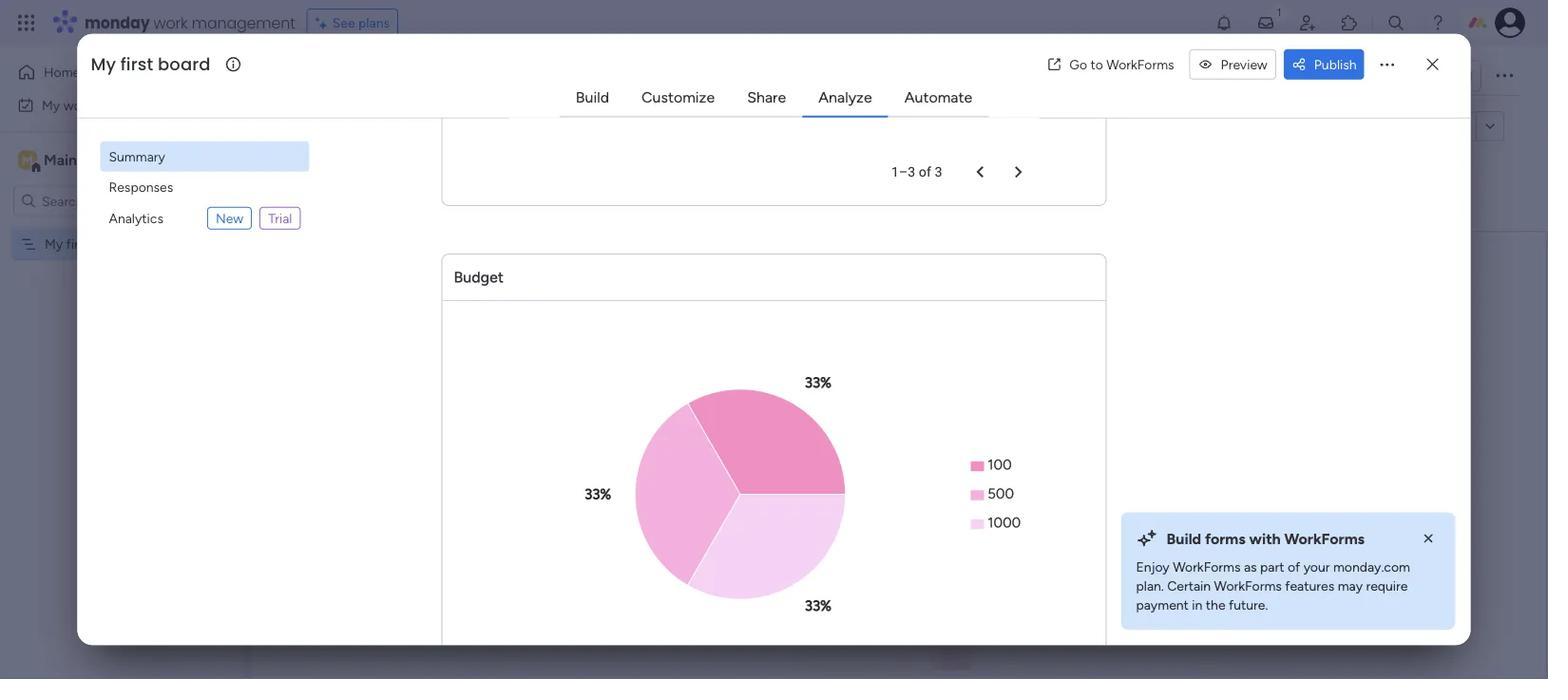 Task type: locate. For each thing, give the bounding box(es) containing it.
preview
[[1221, 56, 1268, 72]]

close image
[[1420, 530, 1439, 549]]

1 vertical spatial by
[[835, 389, 862, 420]]

board inside "my first board" field
[[158, 52, 211, 76]]

1 horizontal spatial of
[[1288, 560, 1301, 576]]

option
[[0, 227, 242, 231]]

1 horizontal spatial first
[[121, 52, 153, 76]]

let's
[[724, 389, 770, 420]]

by
[[445, 118, 462, 136], [835, 389, 862, 420]]

2 vertical spatial my
[[45, 236, 63, 252]]

my inside 'my work' 'button'
[[42, 97, 60, 113]]

publish
[[1315, 56, 1357, 72]]

workforms right to
[[1107, 56, 1175, 72]]

region containing 100
[[509, 359, 1040, 631]]

by right start
[[835, 389, 862, 420]]

tab list
[[560, 80, 989, 118]]

build up workforms logo
[[576, 89, 610, 107]]

build left forms
[[1167, 530, 1202, 548]]

future.
[[1229, 598, 1269, 614]]

my inside my first board list box
[[45, 236, 63, 252]]

start
[[777, 389, 828, 420]]

of right part
[[1288, 560, 1301, 576]]

first down 'search in workspace' field
[[66, 236, 90, 252]]

customize link
[[627, 81, 730, 115]]

of
[[919, 165, 932, 180], [1288, 560, 1301, 576]]

workspace
[[81, 151, 156, 169]]

monday
[[85, 12, 150, 33]]

work up "my first board" field
[[154, 12, 188, 33]]

your up 100
[[966, 389, 1015, 420]]

preview button
[[1190, 49, 1277, 80]]

0 horizontal spatial by
[[445, 118, 462, 136]]

copy form link
[[1382, 119, 1469, 135]]

0 horizontal spatial first
[[66, 236, 90, 252]]

work inside 'button'
[[63, 97, 92, 113]]

summary
[[109, 149, 165, 165]]

the
[[1206, 598, 1226, 614]]

workspace selection element
[[18, 149, 159, 174]]

monday work management
[[85, 12, 295, 33]]

1 horizontal spatial form
[[1022, 389, 1075, 420]]

copy form link button
[[1347, 111, 1477, 142]]

menu item
[[100, 202, 309, 235]]

your inside the enjoy workforms as part of your monday.com plan. certain workforms features may require payment in the future.
[[1304, 560, 1331, 576]]

see plans button
[[307, 9, 399, 37]]

first
[[121, 52, 153, 76], [66, 236, 90, 252]]

0 horizontal spatial form
[[323, 119, 351, 135]]

1 vertical spatial first
[[66, 236, 90, 252]]

1 image
[[1271, 1, 1288, 22]]

my first board
[[91, 52, 211, 76], [45, 236, 128, 252]]

search everything image
[[1387, 13, 1406, 32]]

see
[[332, 15, 355, 31]]

1 horizontal spatial build
[[1167, 530, 1202, 548]]

0 vertical spatial my
[[91, 52, 116, 76]]

1 vertical spatial of
[[1288, 560, 1301, 576]]

form for copy
[[1417, 119, 1446, 135]]

1 vertical spatial board
[[93, 236, 128, 252]]

my first board inside field
[[91, 52, 211, 76]]

1000
[[988, 515, 1021, 532]]

my first board down 'search in workspace' field
[[45, 236, 128, 252]]

1 vertical spatial my
[[42, 97, 60, 113]]

invite members image
[[1299, 13, 1318, 32]]

new
[[216, 210, 244, 227]]

your
[[966, 389, 1015, 420], [1304, 560, 1331, 576]]

build for build
[[576, 89, 610, 107]]

0 vertical spatial by
[[445, 118, 462, 136]]

1 vertical spatial build
[[1167, 530, 1202, 548]]

home
[[44, 64, 80, 80]]

menu menu
[[100, 141, 309, 235]]

0 vertical spatial of
[[919, 165, 932, 180]]

work
[[154, 12, 188, 33], [63, 97, 92, 113]]

let's start by building your form
[[724, 389, 1075, 420]]

0 vertical spatial my first board
[[91, 52, 211, 76]]

0 vertical spatial first
[[121, 52, 153, 76]]

1 horizontal spatial work
[[154, 12, 188, 33]]

my up 'my work' 'button'
[[91, 52, 116, 76]]

0 vertical spatial board
[[158, 52, 211, 76]]

work for my
[[63, 97, 92, 113]]

budget
[[454, 269, 504, 287]]

0 vertical spatial build
[[576, 89, 610, 107]]

region
[[509, 359, 1040, 631]]

first down monday
[[121, 52, 153, 76]]

analytics
[[109, 210, 163, 227]]

my down home
[[42, 97, 60, 113]]

0 horizontal spatial build
[[576, 89, 610, 107]]

0 horizontal spatial board
[[93, 236, 128, 252]]

plan.
[[1137, 579, 1165, 595]]

forms
[[1206, 530, 1246, 548]]

help image
[[1429, 13, 1448, 32]]

1 vertical spatial my first board
[[45, 236, 128, 252]]

plans
[[358, 15, 390, 31]]

my first board down monday
[[91, 52, 211, 76]]

invite / 1 button
[[1388, 61, 1482, 91]]

board
[[158, 52, 211, 76], [93, 236, 128, 252]]

work down home
[[63, 97, 92, 113]]

100
[[988, 457, 1012, 474]]

my work button
[[11, 90, 204, 120]]

board down monday work management on the left top
[[158, 52, 211, 76]]

0 horizontal spatial work
[[63, 97, 92, 113]]

1 vertical spatial your
[[1304, 560, 1331, 576]]

select product image
[[17, 13, 36, 32]]

1–3 of 3
[[892, 165, 943, 180]]

0 vertical spatial work
[[154, 12, 188, 33]]

see plans
[[332, 15, 390, 31]]

form
[[1417, 119, 1446, 135], [323, 119, 351, 135], [1022, 389, 1075, 420]]

build inside alert
[[1167, 530, 1202, 548]]

enjoy
[[1137, 560, 1170, 576]]

go to workforms
[[1070, 56, 1175, 72]]

first inside field
[[121, 52, 153, 76]]

board down analytics
[[93, 236, 128, 252]]

by right powered on the top of the page
[[445, 118, 462, 136]]

0 vertical spatial your
[[966, 389, 1015, 420]]

edit form
[[296, 119, 351, 135]]

of left 3
[[919, 165, 932, 180]]

Search in workspace field
[[40, 190, 159, 212]]

go to workforms button
[[1039, 49, 1182, 80]]

my down 'search in workspace' field
[[45, 236, 63, 252]]

my
[[91, 52, 116, 76], [42, 97, 60, 113], [45, 236, 63, 252]]

1 horizontal spatial board
[[158, 52, 211, 76]]

1 horizontal spatial your
[[1304, 560, 1331, 576]]

workforms
[[1107, 56, 1175, 72], [1285, 530, 1365, 548], [1173, 560, 1241, 576], [1215, 579, 1283, 595]]

your up features
[[1304, 560, 1331, 576]]

build
[[576, 89, 610, 107], [1167, 530, 1202, 548]]

2 horizontal spatial form
[[1417, 119, 1446, 135]]

1 vertical spatial work
[[63, 97, 92, 113]]

0 horizontal spatial your
[[966, 389, 1015, 420]]



Task type: vqa. For each thing, say whether or not it's contained in the screenshot.
Notes field
no



Task type: describe. For each thing, give the bounding box(es) containing it.
build forms with workforms
[[1167, 530, 1365, 548]]

inbox image
[[1257, 13, 1276, 32]]

my work
[[42, 97, 92, 113]]

responses
[[109, 179, 173, 195]]

workforms inside button
[[1107, 56, 1175, 72]]

workspace image
[[18, 150, 37, 171]]

1–3
[[892, 165, 916, 180]]

/
[[1460, 68, 1465, 84]]

notifications image
[[1215, 13, 1234, 32]]

my inside "my first board" field
[[91, 52, 116, 76]]

1 horizontal spatial by
[[835, 389, 862, 420]]

500
[[988, 486, 1015, 503]]

build for build forms with workforms
[[1167, 530, 1202, 548]]

management
[[192, 12, 295, 33]]

build forms with workforms alert
[[1122, 513, 1456, 631]]

workforms up future.
[[1215, 579, 1283, 595]]

invite / 1
[[1423, 68, 1474, 84]]

copy
[[1382, 119, 1414, 135]]

menu item containing analytics
[[100, 202, 309, 235]]

build link
[[561, 81, 625, 115]]

work for monday
[[154, 12, 188, 33]]

share link
[[732, 81, 802, 115]]

features
[[1286, 579, 1335, 595]]

to
[[1091, 56, 1104, 72]]

as
[[1245, 560, 1258, 576]]

invite
[[1423, 68, 1457, 84]]

in
[[1193, 598, 1203, 614]]

apps image
[[1341, 13, 1360, 32]]

workforms up features
[[1285, 530, 1365, 548]]

with
[[1250, 530, 1281, 548]]

form for edit
[[323, 119, 351, 135]]

customize
[[642, 89, 715, 107]]

m
[[22, 152, 33, 168]]

share
[[748, 89, 787, 107]]

3
[[935, 165, 943, 180]]

analyze
[[819, 89, 873, 107]]

publish button
[[1284, 49, 1365, 80]]

first inside list box
[[66, 236, 90, 252]]

main workspace
[[44, 151, 156, 169]]

certain
[[1168, 579, 1211, 595]]

powered by
[[382, 118, 462, 136]]

workforms up certain
[[1173, 560, 1241, 576]]

john smith image
[[1496, 8, 1526, 38]]

edit
[[296, 119, 319, 135]]

analyze link
[[804, 81, 888, 115]]

edit form button
[[288, 112, 359, 142]]

My first board field
[[86, 52, 223, 77]]

my first board list box
[[0, 224, 242, 517]]

board inside my first board list box
[[93, 236, 128, 252]]

trial
[[268, 210, 292, 227]]

0 horizontal spatial of
[[919, 165, 932, 180]]

go
[[1070, 56, 1088, 72]]

more actions image
[[1378, 55, 1397, 74]]

part
[[1261, 560, 1285, 576]]

link
[[1449, 119, 1469, 135]]

my first board inside list box
[[45, 236, 128, 252]]

automate link
[[890, 81, 988, 115]]

building
[[869, 389, 959, 420]]

may
[[1338, 579, 1363, 595]]

automate
[[905, 89, 973, 107]]

of inside the enjoy workforms as part of your monday.com plan. certain workforms features may require payment in the future.
[[1288, 560, 1301, 576]]

powered
[[382, 118, 441, 136]]

home button
[[11, 57, 204, 87]]

require
[[1367, 579, 1408, 595]]

1
[[1468, 68, 1474, 84]]

monday.com
[[1334, 560, 1411, 576]]

enjoy workforms as part of your monday.com plan. certain workforms features may require payment in the future.
[[1137, 560, 1411, 614]]

main
[[44, 151, 77, 169]]

tab list containing build
[[560, 80, 989, 118]]

payment
[[1137, 598, 1189, 614]]

workforms logo image
[[469, 112, 577, 142]]



